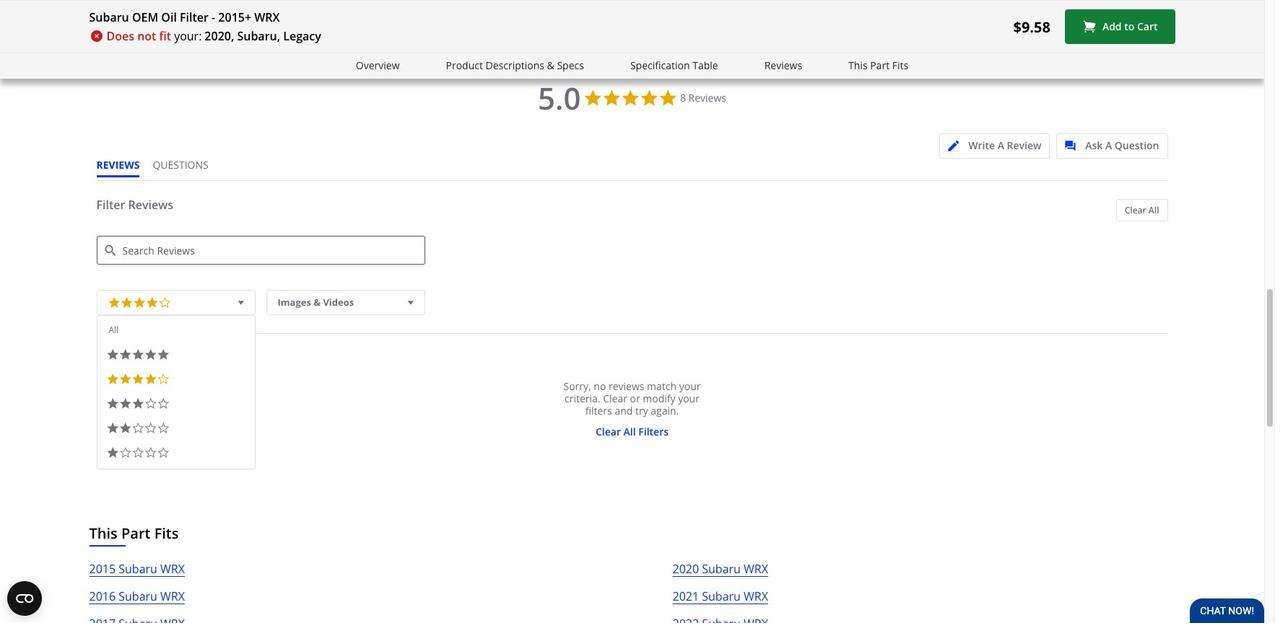 Task type: vqa. For each thing, say whether or not it's contained in the screenshot.
the This to the left
yes



Task type: describe. For each thing, give the bounding box(es) containing it.
2 vertical spatial clear
[[596, 426, 621, 439]]

open widget image
[[7, 582, 42, 617]]

subaru for 2021 subaru wrx
[[702, 589, 741, 605]]

to
[[1125, 20, 1135, 33]]

2020 subaru wrx
[[673, 562, 768, 578]]

videos
[[323, 296, 354, 309]]

down triangle image inside rating filter field
[[235, 296, 247, 310]]

magnifying glass image
[[105, 246, 116, 257]]

all inside list box
[[109, 324, 119, 337]]

1 2 total reviews element from the left
[[959, 0, 1074, 7]]

11 total reviews element
[[543, 0, 659, 7]]

overview link
[[356, 58, 400, 74]]

your right modify
[[678, 392, 700, 406]]

a for write
[[998, 139, 1005, 153]]

powered by
[[1092, 49, 1150, 63]]

again.
[[651, 405, 679, 418]]

product descriptions & specs
[[446, 58, 584, 72]]

clear inside button
[[1125, 205, 1147, 217]]

$9.58
[[1014, 17, 1051, 36]]

& inside field
[[314, 296, 321, 309]]

write no frame image
[[948, 141, 966, 152]]

wrx for 2021 subaru wrx
[[744, 589, 768, 605]]

2020 subaru wrx link
[[673, 561, 768, 588]]

tab list containing reviews
[[96, 158, 222, 181]]

table
[[693, 58, 718, 72]]

fits inside this part fits 'link'
[[892, 58, 909, 72]]

2015+
[[218, 9, 251, 25]]

product descriptions & specs link
[[446, 58, 584, 74]]

filter reviews
[[96, 197, 173, 213]]

subaru for 2016 subaru wrx
[[119, 589, 157, 605]]

and
[[615, 405, 633, 418]]

write a review
[[969, 139, 1042, 153]]

your:
[[174, 28, 202, 44]]

this part fits link
[[849, 58, 909, 74]]

8
[[680, 91, 686, 105]]

rating element
[[96, 290, 255, 470]]

reviews for 0 reviews
[[106, 350, 151, 366]]

sorry, no reviews match your criteria. clear or modify your filters and try again. clear all filters
[[564, 380, 701, 439]]

2021 subaru wrx
[[673, 589, 768, 605]]

subaru for 2015 subaru wrx
[[119, 562, 157, 578]]

add to cart
[[1103, 20, 1158, 33]]

images
[[278, 296, 311, 309]]

1 vertical spatial part
[[121, 524, 151, 544]]

1 7 total reviews element from the left
[[128, 0, 244, 7]]

subaru for 2020 subaru wrx
[[702, 562, 741, 578]]

5.0 star rating element
[[538, 77, 581, 119]]

question
[[1115, 139, 1160, 153]]

0 horizontal spatial this
[[89, 524, 118, 544]]

reviews for 8 reviews
[[689, 91, 727, 105]]

specification
[[630, 58, 690, 72]]

down triangle image inside images & videos filter field
[[404, 296, 417, 310]]

0
[[96, 350, 103, 366]]

your right match
[[679, 380, 701, 394]]

wrx for 2015 subaru wrx
[[160, 562, 185, 578]]

images & videos
[[278, 296, 354, 309]]

review
[[1007, 139, 1042, 153]]

filter reviews heading
[[96, 197, 1168, 225]]

2021 subaru wrx link
[[673, 588, 768, 615]]

filters
[[639, 426, 669, 439]]



Task type: locate. For each thing, give the bounding box(es) containing it.
2 total reviews element
[[959, 0, 1074, 7], [1097, 0, 1213, 7]]

2015 subaru wrx link
[[89, 561, 185, 588]]

empty star image
[[1130, 0, 1140, 7], [144, 398, 157, 410], [132, 423, 144, 435], [119, 447, 132, 459]]

subaru inside 2020 subaru wrx "link"
[[702, 562, 741, 578]]

1 vertical spatial this part fits
[[89, 524, 179, 544]]

star image
[[161, 0, 172, 7], [310, 0, 321, 7], [416, 0, 427, 7], [543, 0, 554, 7], [576, 0, 587, 7], [693, 0, 703, 7], [703, 0, 714, 7], [714, 0, 725, 7], [725, 0, 736, 7], [842, 0, 853, 7], [864, 0, 874, 7], [959, 0, 969, 7], [991, 0, 1002, 7], [1002, 0, 1013, 7], [1119, 0, 1130, 7], [108, 295, 121, 310], [121, 295, 133, 310], [119, 349, 132, 361], [132, 349, 144, 361], [144, 349, 157, 361], [107, 374, 119, 386], [119, 374, 132, 386], [132, 374, 144, 386], [107, 398, 119, 410], [132, 398, 144, 410], [107, 447, 119, 459]]

this part fits up 2015 subaru wrx
[[89, 524, 179, 544]]

a
[[998, 139, 1005, 153], [1106, 139, 1112, 153]]

0 horizontal spatial a
[[998, 139, 1005, 153]]

cart
[[1137, 20, 1158, 33]]

all inside button
[[1149, 205, 1160, 217]]

match
[[647, 380, 677, 394]]

fits
[[892, 58, 909, 72], [154, 524, 179, 544]]

0 horizontal spatial down triangle image
[[235, 296, 247, 310]]

0 vertical spatial all
[[1149, 205, 1160, 217]]

1 horizontal spatial this part fits
[[849, 58, 909, 72]]

dialog image
[[1065, 141, 1083, 152]]

your
[[679, 380, 701, 394], [678, 392, 700, 406]]

0 horizontal spatial part
[[121, 524, 151, 544]]

wrx up 2021 subaru wrx
[[744, 562, 768, 578]]

& left specs
[[547, 58, 555, 72]]

a for ask
[[1106, 139, 1112, 153]]

subaru down 2020 subaru wrx "link" on the bottom of the page
[[702, 589, 741, 605]]

wrx
[[254, 9, 280, 25], [160, 562, 185, 578], [744, 562, 768, 578], [160, 589, 185, 605], [744, 589, 768, 605]]

ask a question
[[1086, 139, 1160, 153]]

fits down 3 total reviews element
[[892, 58, 909, 72]]

this part fits
[[849, 58, 909, 72], [89, 524, 179, 544]]

questions
[[153, 158, 209, 172]]

2 7 total reviews element from the left
[[267, 0, 382, 7]]

filters
[[586, 405, 612, 418]]

all down question
[[1149, 205, 1160, 217]]

no
[[594, 380, 606, 394]]

1 horizontal spatial filter
[[180, 9, 209, 25]]

a right write
[[998, 139, 1005, 153]]

2 2 total reviews element from the left
[[1097, 0, 1213, 7]]

2016 subaru wrx link
[[89, 588, 185, 615]]

oil
[[161, 9, 177, 25]]

modify
[[643, 392, 676, 406]]

7 total reviews element up subaru oem oil filter - 2015+ wrx
[[128, 0, 244, 7]]

or
[[630, 392, 640, 406]]

8 reviews
[[680, 91, 727, 105]]

0 horizontal spatial all
[[109, 324, 119, 337]]

reviews inside heading
[[128, 197, 173, 213]]

Rating Filter field
[[96, 290, 255, 316]]

reviews link
[[765, 58, 802, 74]]

& left videos
[[314, 296, 321, 309]]

down triangle image
[[235, 296, 247, 310], [404, 296, 417, 310]]

tab list
[[96, 158, 222, 181]]

1 horizontal spatial fits
[[892, 58, 909, 72]]

wrx inside "link"
[[744, 562, 768, 578]]

2020
[[673, 562, 699, 578]]

1 total reviews element
[[405, 0, 521, 7], [682, 0, 797, 7]]

oem
[[132, 9, 158, 25]]

Search Reviews search field
[[96, 236, 425, 265]]

down triangle image right videos
[[404, 296, 417, 310]]

specs
[[557, 58, 584, 72]]

0 vertical spatial this
[[849, 58, 868, 72]]

this up 2015
[[89, 524, 118, 544]]

wrx for 2016 subaru wrx
[[160, 589, 185, 605]]

0 horizontal spatial 2 total reviews element
[[959, 0, 1074, 7]]

0 vertical spatial clear
[[1125, 205, 1147, 217]]

2 down triangle image from the left
[[404, 296, 417, 310]]

filter inside filter reviews heading
[[96, 197, 125, 213]]

specification table link
[[630, 58, 718, 74]]

part down 3 total reviews element
[[870, 58, 890, 72]]

images & videos element
[[266, 290, 425, 316]]

3 total reviews element
[[820, 0, 936, 7]]

add to cart button
[[1065, 9, 1175, 44]]

not
[[137, 28, 156, 44]]

& inside 'link'
[[547, 58, 555, 72]]

1 vertical spatial clear
[[603, 392, 628, 406]]

reviews
[[96, 158, 140, 172]]

does
[[107, 28, 134, 44]]

1 horizontal spatial all
[[624, 426, 636, 439]]

all inside sorry, no reviews match your criteria. clear or modify your filters and try again. clear all filters
[[624, 426, 636, 439]]

legacy
[[283, 28, 321, 44]]

7 total reviews element
[[128, 0, 244, 7], [267, 0, 382, 7]]

powered
[[1092, 49, 1134, 63]]

subaru inside 2021 subaru wrx link
[[702, 589, 741, 605]]

wrx up 2016 subaru wrx
[[160, 562, 185, 578]]

1 1 total reviews element from the left
[[405, 0, 521, 7]]

reviews
[[609, 380, 645, 394]]

clear all button
[[1116, 199, 1168, 222]]

part inside this part fits 'link'
[[870, 58, 890, 72]]

clear all filters link
[[591, 426, 674, 439]]

subaru up does
[[89, 9, 129, 25]]

all down and
[[624, 426, 636, 439]]

0 horizontal spatial 7 total reviews element
[[128, 0, 244, 7]]

&
[[547, 58, 555, 72], [314, 296, 321, 309]]

subaru inside 2016 subaru wrx link
[[119, 589, 157, 605]]

fits up 2015 subaru wrx
[[154, 524, 179, 544]]

1 horizontal spatial down triangle image
[[404, 296, 417, 310]]

1 vertical spatial &
[[314, 296, 321, 309]]

2 vertical spatial all
[[624, 426, 636, 439]]

Images & Videos Filter field
[[266, 290, 425, 316]]

criteria.
[[565, 392, 601, 406]]

1 vertical spatial fits
[[154, 524, 179, 544]]

5.0
[[538, 77, 581, 119]]

7 total reviews element up 'legacy' on the left top of the page
[[267, 0, 382, 7]]

product
[[446, 58, 483, 72]]

subaru,
[[237, 28, 280, 44]]

star image
[[128, 0, 139, 7], [139, 0, 150, 7], [150, 0, 161, 7], [172, 0, 182, 7], [267, 0, 277, 7], [277, 0, 288, 7], [288, 0, 299, 7], [299, 0, 310, 7], [405, 0, 416, 7], [427, 0, 438, 7], [438, 0, 448, 7], [448, 0, 459, 7], [554, 0, 565, 7], [565, 0, 576, 7], [682, 0, 693, 7], [820, 0, 831, 7], [831, 0, 842, 7], [853, 0, 864, 7], [969, 0, 980, 7], [980, 0, 991, 7], [1097, 0, 1108, 7], [1108, 0, 1119, 7], [133, 295, 146, 310], [146, 295, 159, 310], [107, 349, 119, 361], [157, 349, 170, 361], [144, 374, 157, 386], [119, 398, 132, 410], [107, 423, 119, 435], [119, 423, 132, 435]]

1 horizontal spatial a
[[1106, 139, 1112, 153]]

by
[[1136, 49, 1148, 63]]

1 total reviews element up product
[[405, 0, 521, 7]]

clear down filters
[[596, 426, 621, 439]]

all up 0 reviews
[[109, 324, 119, 337]]

0 vertical spatial &
[[547, 58, 555, 72]]

this inside 'link'
[[849, 58, 868, 72]]

subaru up 2021 subaru wrx
[[702, 562, 741, 578]]

overview
[[356, 58, 400, 72]]

all
[[1149, 205, 1160, 217], [109, 324, 119, 337], [624, 426, 636, 439]]

sorry,
[[564, 380, 591, 394]]

0 vertical spatial this part fits
[[849, 58, 909, 72]]

1 vertical spatial all
[[109, 324, 119, 337]]

wrx up "subaru,"
[[254, 9, 280, 25]]

2016
[[89, 589, 116, 605]]

1 horizontal spatial 7 total reviews element
[[267, 0, 382, 7]]

0 horizontal spatial filter
[[96, 197, 125, 213]]

1 horizontal spatial &
[[547, 58, 555, 72]]

1 total reviews element up "table"
[[682, 0, 797, 7]]

wrx down '2015 subaru wrx' link
[[160, 589, 185, 605]]

write
[[969, 139, 995, 153]]

2 horizontal spatial all
[[1149, 205, 1160, 217]]

clear down question
[[1125, 205, 1147, 217]]

1 a from the left
[[998, 139, 1005, 153]]

ask
[[1086, 139, 1103, 153]]

1 vertical spatial filter
[[96, 197, 125, 213]]

filter down reviews
[[96, 197, 125, 213]]

2020,
[[205, 28, 234, 44]]

1 horizontal spatial 2 total reviews element
[[1097, 0, 1213, 7]]

0 horizontal spatial &
[[314, 296, 321, 309]]

subaru inside '2015 subaru wrx' link
[[119, 562, 157, 578]]

a right 'ask'
[[1106, 139, 1112, 153]]

write a review button
[[940, 134, 1050, 159]]

0 horizontal spatial 1 total reviews element
[[405, 0, 521, 7]]

0 vertical spatial fits
[[892, 58, 909, 72]]

0 horizontal spatial this part fits
[[89, 524, 179, 544]]

2 1 total reviews element from the left
[[682, 0, 797, 7]]

clear all
[[1125, 205, 1160, 217]]

2021
[[673, 589, 699, 605]]

this part fits down 3 total reviews element
[[849, 58, 909, 72]]

empty star image
[[1140, 0, 1151, 7], [159, 295, 171, 310], [157, 374, 170, 386], [157, 398, 170, 410], [144, 423, 157, 435], [157, 423, 170, 435], [132, 447, 144, 459], [144, 447, 157, 459], [157, 447, 170, 459]]

subaru up 2016 subaru wrx
[[119, 562, 157, 578]]

2 total reviews element up $9.58
[[959, 0, 1074, 7]]

subaru down '2015 subaru wrx' link
[[119, 589, 157, 605]]

0 reviews
[[96, 350, 151, 366]]

0 vertical spatial part
[[870, 58, 890, 72]]

0 vertical spatial filter
[[180, 9, 209, 25]]

2015
[[89, 562, 116, 578]]

1 horizontal spatial this
[[849, 58, 868, 72]]

all list box
[[96, 316, 255, 470]]

0 horizontal spatial fits
[[154, 524, 179, 544]]

1 down triangle image from the left
[[235, 296, 247, 310]]

wrx down 2020 subaru wrx "link" on the bottom of the page
[[744, 589, 768, 605]]

1 horizontal spatial part
[[870, 58, 890, 72]]

this
[[849, 58, 868, 72], [89, 524, 118, 544]]

-
[[212, 9, 215, 25]]

subaru oem oil filter - 2015+ wrx
[[89, 9, 280, 25]]

down triangle image left images
[[235, 296, 247, 310]]

filter left '-' on the left of page
[[180, 9, 209, 25]]

2015 subaru wrx
[[89, 562, 185, 578]]

this down 3 total reviews element
[[849, 58, 868, 72]]

wrx for 2020 subaru wrx
[[744, 562, 768, 578]]

fit
[[159, 28, 171, 44]]

ask a question button
[[1057, 134, 1168, 159]]

descriptions
[[486, 58, 545, 72]]

2016 subaru wrx
[[89, 589, 185, 605]]

part up 2015 subaru wrx
[[121, 524, 151, 544]]

subaru
[[89, 9, 129, 25], [119, 562, 157, 578], [702, 562, 741, 578], [119, 589, 157, 605], [702, 589, 741, 605]]

2 total reviews element up cart
[[1097, 0, 1213, 7]]

add
[[1103, 20, 1122, 33]]

part
[[870, 58, 890, 72], [121, 524, 151, 544]]

try
[[636, 405, 648, 418]]

does not fit your: 2020, subaru, legacy
[[107, 28, 321, 44]]

filter
[[180, 9, 209, 25], [96, 197, 125, 213]]

2 a from the left
[[1106, 139, 1112, 153]]

reviews for filter reviews
[[128, 197, 173, 213]]

1 vertical spatial this
[[89, 524, 118, 544]]

specification table
[[630, 58, 718, 72]]

1 horizontal spatial 1 total reviews element
[[682, 0, 797, 7]]

clear left or
[[603, 392, 628, 406]]

all link
[[109, 324, 119, 337]]

reviews
[[765, 58, 802, 72], [689, 91, 727, 105], [128, 197, 173, 213], [106, 350, 151, 366]]

clear
[[1125, 205, 1147, 217], [603, 392, 628, 406], [596, 426, 621, 439]]



